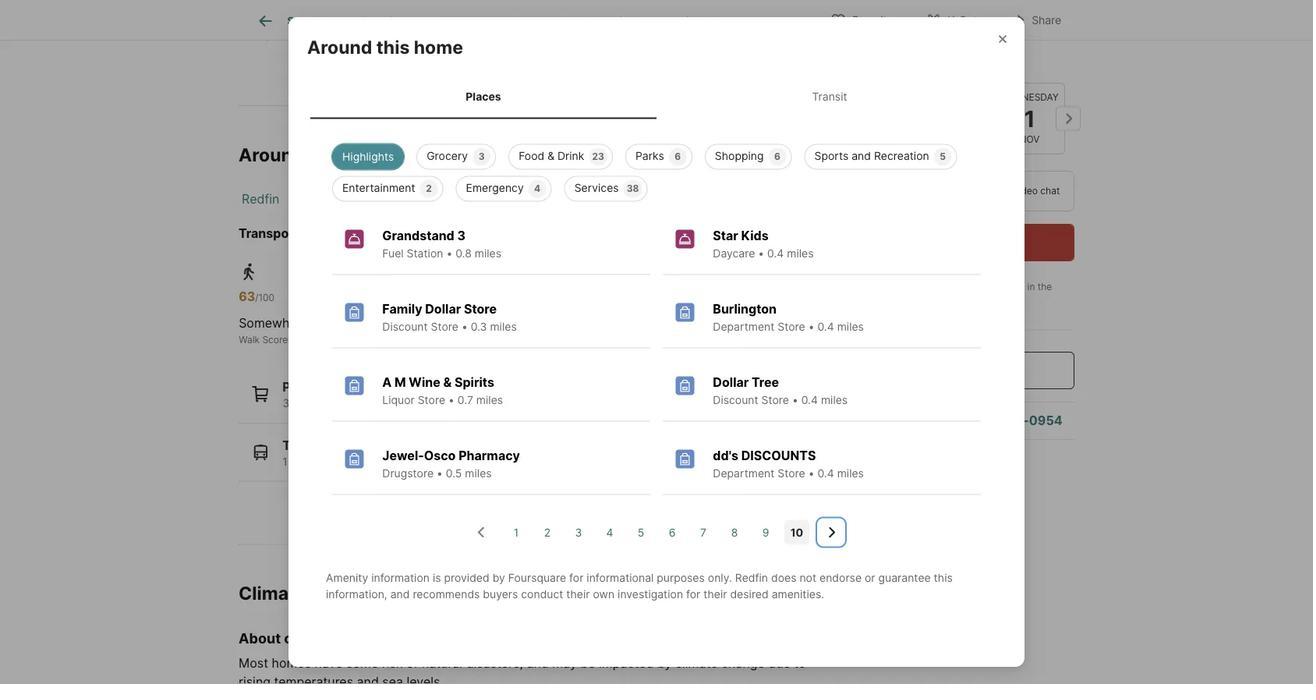 Task type: vqa. For each thing, say whether or not it's contained in the screenshot.
Privacy Policy link
no



Task type: locate. For each thing, give the bounding box(es) containing it.
tour via video chat list box
[[831, 171, 1075, 211]]

2
[[426, 183, 432, 194], [544, 526, 551, 539]]

be left impacted
[[581, 655, 596, 671]]

1 vertical spatial 1
[[514, 526, 519, 539]]

miles inside "dollar tree discount store • 0.4 miles"
[[821, 393, 848, 407]]

morgan
[[439, 191, 484, 206]]

1 horizontal spatial oct
[[943, 134, 963, 145]]

1 horizontal spatial oct button
[[917, 82, 988, 154]]

guaranteed to be accurate. to verify school enrollment eligibility, contact the school district directly.
[[239, 16, 774, 41]]

emergency
[[466, 181, 524, 195]]

conduct
[[521, 588, 563, 601]]

(773)
[[965, 413, 999, 428]]

0 horizontal spatial 1
[[514, 526, 519, 539]]

services
[[575, 181, 619, 195]]

around this home down overview
[[307, 36, 463, 58]]

not down redfin does not endorse or guarantee this information.
[[353, 16, 368, 27]]

places for places 3 groceries, 20 restaurants, 6 parks
[[282, 379, 323, 395]]

score for somewhat
[[262, 334, 288, 345]]

oct up tour via video chat list box
[[943, 134, 963, 145]]

does up amenities. on the right bottom of the page
[[771, 571, 797, 585]]

0 vertical spatial redfin
[[239, 2, 267, 13]]

0 horizontal spatial or
[[350, 2, 359, 13]]

4 inside 4 button
[[606, 526, 613, 539]]

change inside most homes have some risk of natural disasters, and may be impacted by climate change due to rising temperatures and sea levels.
[[721, 655, 765, 671]]

0 vertical spatial department
[[713, 320, 775, 333]]

guaranteed
[[370, 16, 421, 27]]

around
[[307, 36, 372, 58], [239, 144, 304, 165]]

grandstand 3 fuel station • 0.8 miles
[[382, 228, 502, 260]]

of
[[406, 655, 418, 671]]

2 vertical spatial to
[[794, 655, 806, 671]]

score down somewhat
[[262, 334, 288, 345]]

4 left 5 button
[[606, 526, 613, 539]]

miles inside a m wine & spirits liquor store • 0.7 miles
[[476, 393, 503, 407]]

9 button
[[753, 520, 778, 545]]

highlights
[[342, 150, 394, 163]]

1 vertical spatial department
[[713, 467, 775, 480]]

1 vertical spatial or
[[865, 571, 876, 585]]

3 up the emergency
[[479, 151, 485, 162]]

about
[[239, 630, 281, 647]]

store down discounts
[[778, 467, 806, 480]]

4 button
[[597, 520, 622, 545]]

1 /100 from the left
[[255, 292, 275, 303]]

2 vertical spatial not
[[800, 571, 817, 585]]

store down tree
[[762, 393, 789, 407]]

list box
[[320, 138, 994, 202]]

0.4 inside burlington department store • 0.4 miles
[[818, 320, 834, 333]]

home up entertainment
[[345, 144, 395, 165]]

1 horizontal spatial by
[[658, 655, 672, 671]]

by inside the amenity information is provided by foursquare for informational purposes only. redfin does not endorse or guarantee this information, and recommends buyers conduct their own investigation for their desired amenities.
[[493, 571, 505, 585]]

s
[[403, 225, 411, 241]]

tax
[[595, 14, 611, 27]]

• up "dollar tree discount store • 0.4 miles"
[[809, 320, 815, 333]]

redfin up the 'desired'
[[735, 571, 768, 585]]

transit up sports
[[812, 90, 848, 103]]

1 vertical spatial 2
[[544, 526, 551, 539]]

score down 0.3
[[455, 334, 480, 345]]

may inside the school service boundaries are intended to be used as a reference only; they may change and are not
[[261, 16, 279, 27]]

may inside most homes have some risk of natural disasters, and may be impacted by climate change due to rising temperatures and sea levels.
[[552, 655, 577, 671]]

• left 0.7
[[449, 393, 455, 407]]

3 left the groceries,
[[282, 397, 289, 410]]

places inside places 3 groceries, 20 restaurants, 6 parks
[[282, 379, 323, 395]]

0 vertical spatial by
[[493, 571, 505, 585]]

0 horizontal spatial be
[[435, 16, 446, 27]]

by up buyers
[[493, 571, 505, 585]]

& inside a m wine & spirits liquor store • 0.7 miles
[[443, 375, 452, 390]]

option
[[831, 171, 944, 211]]

wine
[[409, 375, 441, 390]]

transit
[[458, 315, 495, 331]]

1 horizontal spatial 5
[[940, 151, 946, 162]]

2 horizontal spatial to
[[794, 655, 806, 671]]

0 horizontal spatial to
[[424, 16, 433, 27]]

about climate risks
[[239, 630, 372, 647]]

2 horizontal spatial be
[[673, 2, 684, 13]]

school
[[534, 16, 563, 27], [712, 16, 741, 27]]

store down 50 /100
[[431, 320, 459, 333]]

shopping
[[715, 149, 764, 163]]

6 inside button
[[669, 526, 676, 539]]

does inside the amenity information is provided by foursquare for informational purposes only. redfin does not endorse or guarantee this information, and recommends buyers conduct their own investigation for their desired amenities.
[[771, 571, 797, 585]]

None button
[[995, 82, 1065, 154]]

climate right impacted
[[675, 655, 718, 671]]

around this home up illinois
[[239, 144, 395, 165]]

1 horizontal spatial their
[[704, 588, 727, 601]]

chicago link
[[366, 191, 414, 206]]

endorse inside the amenity information is provided by foursquare for informational purposes only. redfin does not endorse or guarantee this information, and recommends buyers conduct their own investigation for their desired amenities.
[[820, 571, 862, 585]]

transit inside transit 111, 112, 115, 119, 349, ri
[[282, 437, 325, 453]]

none button containing 1
[[995, 82, 1065, 154]]

1 vertical spatial climate
[[675, 655, 718, 671]]

via
[[999, 185, 1011, 197]]

directly.
[[239, 30, 274, 41]]

a right ask
[[873, 413, 880, 428]]

store
[[464, 301, 497, 317], [431, 320, 459, 333], [778, 320, 806, 333], [418, 393, 445, 407], [762, 393, 789, 407], [778, 467, 806, 480]]

a m wine & spirits liquor store • 0.7 miles
[[382, 375, 503, 407]]

3 inside button
[[575, 526, 582, 539]]

does up search
[[270, 2, 291, 13]]

4 down food
[[534, 183, 541, 194]]

recommends
[[413, 588, 480, 601]]

2 horizontal spatial not
[[800, 571, 817, 585]]

2 vertical spatial redfin
[[735, 571, 768, 585]]

2 vertical spatial &
[[443, 375, 452, 390]]

ask a question link
[[846, 413, 937, 428]]

the
[[695, 16, 709, 27], [1038, 281, 1053, 293]]

0 vertical spatial may
[[261, 16, 279, 27]]

or
[[350, 2, 359, 13], [865, 571, 876, 585]]

5 up tour via video chat list box
[[940, 151, 946, 162]]

around up the redfin link
[[239, 144, 304, 165]]

score inside somewhat walkable walk score ®
[[262, 334, 288, 345]]

2 left morgan
[[426, 183, 432, 194]]

1 horizontal spatial transit
[[422, 334, 452, 345]]

transit for transit 111, 112, 115, 119, 349, ri
[[282, 437, 325, 453]]

0 horizontal spatial are
[[336, 16, 350, 27]]

0 horizontal spatial oct
[[866, 134, 886, 145]]

discount down family
[[382, 320, 428, 333]]

for down purposes
[[686, 588, 701, 601]]

department inside dd's discounts department store • 0.4 miles
[[713, 467, 775, 480]]

1 vertical spatial tab list
[[307, 74, 1006, 119]]

1 horizontal spatial around
[[307, 36, 372, 58]]

1 horizontal spatial score
[[455, 334, 480, 345]]

0954
[[1029, 413, 1063, 428]]

0 vertical spatial to
[[661, 2, 670, 13]]

/100 for 50
[[439, 292, 458, 303]]

share
[[1032, 14, 1062, 27]]

1 vertical spatial around this home
[[239, 144, 395, 165]]

transit tab
[[657, 77, 1003, 116]]

store up tree
[[778, 320, 806, 333]]

1 horizontal spatial endorse
[[820, 571, 862, 585]]

1 department from the top
[[713, 320, 775, 333]]

endorse
[[311, 2, 347, 13], [820, 571, 862, 585]]

are up sale & tax history
[[603, 2, 617, 13]]

0 vertical spatial discount
[[382, 320, 428, 333]]

0 vertical spatial change
[[282, 16, 315, 27]]

climate
[[284, 630, 335, 647], [675, 655, 718, 671]]

a
[[724, 2, 729, 13], [873, 413, 880, 428]]

drink
[[558, 149, 585, 163]]

• left 0.5
[[437, 467, 443, 480]]

tour
[[976, 185, 996, 197]]

63
[[239, 289, 255, 304]]

favorite
[[852, 14, 893, 27]]

for right the foursquare
[[569, 571, 584, 585]]

places up grocery
[[466, 90, 501, 103]]

/100 inside 63 /100
[[255, 292, 275, 303]]

2 score from the left
[[455, 334, 480, 345]]

0 vertical spatial endorse
[[311, 2, 347, 13]]

1 vertical spatial does
[[771, 571, 797, 585]]

0 vertical spatial not
[[294, 2, 308, 13]]

around down search
[[307, 36, 372, 58]]

5 right 4 button
[[638, 526, 644, 539]]

1 vertical spatial transit
[[422, 334, 452, 345]]

redfin up transportation
[[242, 191, 279, 206]]

0 horizontal spatial home
[[345, 144, 395, 165]]

redfin for redfin does not endorse or guarantee this information.
[[239, 2, 267, 13]]

2 horizontal spatial transit
[[812, 90, 848, 103]]

risks up some
[[338, 630, 372, 647]]

transit inside good transit transit score
[[422, 334, 452, 345]]

0 vertical spatial &
[[585, 14, 592, 27]]

• down kids at top right
[[758, 247, 765, 260]]

dd's discounts department store • 0.4 miles
[[713, 448, 864, 480]]

115,
[[326, 455, 346, 468]]

redfin link
[[242, 191, 279, 206]]

foursquare
[[508, 571, 566, 585]]

to up contact at the top of the page
[[661, 2, 670, 13]]

1 score from the left
[[262, 334, 288, 345]]

0 vertical spatial guarantee
[[362, 2, 406, 13]]

2 /100 from the left
[[439, 292, 458, 303]]

places 3 groceries, 20 restaurants, 6 parks
[[282, 379, 466, 410]]

a right as at top
[[724, 2, 729, 13]]

1 vertical spatial by
[[658, 655, 672, 671]]

1 vertical spatial home
[[345, 144, 395, 165]]

& left tax
[[585, 14, 592, 27]]

oct up sports and recreation
[[866, 134, 886, 145]]

their left own
[[567, 588, 590, 601]]

3 left 4 button
[[575, 526, 582, 539]]

list box containing grocery
[[320, 138, 994, 202]]

guarantee inside the amenity information is provided by foursquare for informational purposes only. redfin does not endorse or guarantee this information, and recommends buyers conduct their own investigation for their desired amenities.
[[879, 571, 931, 585]]

0 vertical spatial or
[[350, 2, 359, 13]]

• inside "dollar tree discount store • 0.4 miles"
[[792, 393, 799, 407]]

1 horizontal spatial a
[[873, 413, 880, 428]]

are down redfin does not endorse or guarantee this information.
[[336, 16, 350, 27]]

1 vertical spatial guarantee
[[879, 571, 931, 585]]

risks up about climate risks
[[310, 582, 353, 604]]

home down the "property" at the top of page
[[414, 36, 463, 58]]

Oct button
[[840, 82, 911, 155], [917, 82, 988, 154]]

be down information.
[[435, 16, 446, 27]]

places inside tab
[[466, 90, 501, 103]]

1 horizontal spatial or
[[865, 571, 876, 585]]

the right the in on the top right
[[1038, 281, 1053, 293]]

may up directly. at the top left of page
[[261, 16, 279, 27]]

not up amenities. on the right bottom of the page
[[800, 571, 817, 585]]

119,
[[349, 455, 369, 468]]

0 vertical spatial the
[[695, 16, 709, 27]]

change left due
[[721, 655, 765, 671]]

1 vertical spatial risks
[[338, 630, 372, 647]]

0 horizontal spatial guarantee
[[362, 2, 406, 13]]

1 horizontal spatial places
[[466, 90, 501, 103]]

services 38
[[575, 181, 639, 195]]

1 vertical spatial 4
[[606, 526, 613, 539]]

0 horizontal spatial 4
[[534, 183, 541, 194]]

redfin
[[239, 2, 267, 13], [242, 191, 279, 206], [735, 571, 768, 585]]

1 up nov
[[1024, 105, 1036, 132]]

be inside most homes have some risk of natural disasters, and may be impacted by climate change due to rising temperatures and sea levels.
[[581, 655, 596, 671]]

/100 inside 50 /100
[[439, 292, 458, 303]]

0 horizontal spatial dollar
[[425, 301, 461, 317]]

tab list inside around this home dialog
[[307, 74, 1006, 119]]

department down dd's at the bottom right of the page
[[713, 467, 775, 480]]

be up contact at the top of the page
[[673, 2, 684, 13]]

somewhat walkable walk score ®
[[239, 315, 357, 345]]

0 horizontal spatial /100
[[255, 292, 275, 303]]

be inside guaranteed to be accurate. to verify school enrollment eligibility, contact the school district directly.
[[435, 16, 446, 27]]

around this home element
[[307, 17, 482, 58]]

1 vertical spatial 5
[[638, 526, 644, 539]]

sale & tax history tab
[[542, 2, 667, 40]]

family dollar store discount store • 0.3 miles
[[382, 301, 517, 333]]

school down service
[[534, 16, 563, 27]]

transit inside tab
[[812, 90, 848, 103]]

change right they
[[282, 16, 315, 27]]

1 vertical spatial dollar
[[713, 375, 749, 390]]

discount down tree
[[713, 393, 759, 407]]

0 vertical spatial a
[[724, 2, 729, 13]]

& for food
[[548, 149, 555, 163]]

• left 0.8
[[446, 247, 453, 260]]

1 inside wednesday 1 nov
[[1024, 105, 1036, 132]]

discount inside "dollar tree discount store • 0.4 miles"
[[713, 393, 759, 407]]

0 vertical spatial climate
[[284, 630, 335, 647]]

1 horizontal spatial may
[[552, 655, 577, 671]]

1
[[1024, 105, 1036, 132], [514, 526, 519, 539]]

favorite button
[[817, 4, 907, 35]]

0 vertical spatial dollar
[[425, 301, 461, 317]]

and down some
[[357, 674, 379, 684]]

transit down good
[[422, 334, 452, 345]]

not up search
[[294, 2, 308, 13]]

3 up 0.8
[[457, 228, 466, 243]]

question
[[883, 413, 937, 428]]

endorse up amenities. on the right bottom of the page
[[820, 571, 862, 585]]

informational
[[587, 571, 654, 585]]

recreation
[[874, 149, 930, 163]]

may left impacted
[[552, 655, 577, 671]]

own
[[593, 588, 615, 601]]

store inside dd's discounts department store • 0.4 miles
[[778, 467, 806, 480]]

property
[[443, 14, 488, 27]]

1 horizontal spatial climate
[[675, 655, 718, 671]]

• inside "grandstand 3 fuel station • 0.8 miles"
[[446, 247, 453, 260]]

department down burlington at the top right
[[713, 320, 775, 333]]

family
[[382, 301, 422, 317]]

transit up 112,
[[282, 437, 325, 453]]

6 right parks at the top of page
[[675, 151, 681, 162]]

0 vertical spatial does
[[270, 2, 291, 13]]

to right due
[[794, 655, 806, 671]]

and inside the amenity information is provided by foursquare for informational purposes only. redfin does not endorse or guarantee this information, and recommends buyers conduct their own investigation for their desired amenities.
[[391, 588, 410, 601]]

overview tab
[[342, 2, 425, 40]]

0 horizontal spatial places
[[282, 379, 323, 395]]

spirits
[[455, 375, 494, 390]]

1 horizontal spatial 4
[[606, 526, 613, 539]]

and down redfin does not endorse or guarantee this information.
[[317, 16, 334, 27]]

1 vertical spatial endorse
[[820, 571, 862, 585]]

0 vertical spatial tab list
[[239, 0, 757, 40]]

& inside tab
[[585, 14, 592, 27]]

risks
[[310, 582, 353, 604], [338, 630, 372, 647]]

school down as at top
[[712, 16, 741, 27]]

0 horizontal spatial the
[[695, 16, 709, 27]]

1 horizontal spatial change
[[721, 655, 765, 671]]

6 right 5 button
[[669, 526, 676, 539]]

next image
[[1056, 106, 1081, 131]]

1 vertical spatial &
[[548, 149, 555, 163]]

0.8
[[456, 247, 472, 260]]

around inside around this home element
[[307, 36, 372, 58]]

daycare
[[713, 247, 755, 260]]

0 vertical spatial 2
[[426, 183, 432, 194]]

1 vertical spatial be
[[435, 16, 446, 27]]

3 inside "grandstand 3 fuel station • 0.8 miles"
[[457, 228, 466, 243]]

1 horizontal spatial home
[[414, 36, 463, 58]]

burlington department store • 0.4 miles
[[713, 301, 864, 333]]

intended
[[619, 2, 658, 13]]

• up discounts
[[792, 393, 799, 407]]

0 vertical spatial 1
[[1024, 105, 1036, 132]]

2 left the 3 button
[[544, 526, 551, 539]]

5
[[940, 151, 946, 162], [638, 526, 644, 539]]

1 left 2 button
[[514, 526, 519, 539]]

/100 for 63
[[255, 292, 275, 303]]

impacted
[[599, 655, 654, 671]]

redfin does not endorse or guarantee this information.
[[239, 2, 480, 13]]

0 horizontal spatial by
[[493, 571, 505, 585]]

tab list containing places
[[307, 74, 1006, 119]]

• inside jewel-osco pharmacy drugstore • 0.5 miles
[[437, 467, 443, 480]]

change inside the school service boundaries are intended to be used as a reference only; they may change and are not
[[282, 16, 315, 27]]

store down wine
[[418, 393, 445, 407]]

0 horizontal spatial discount
[[382, 320, 428, 333]]

38
[[627, 183, 639, 194]]

does
[[270, 2, 291, 13], [771, 571, 797, 585]]

1 vertical spatial to
[[424, 16, 433, 27]]

climate up homes
[[284, 630, 335, 647]]

transit
[[812, 90, 848, 103], [422, 334, 452, 345], [282, 437, 325, 453]]

6 left parks
[[428, 397, 435, 410]]

jewel-
[[382, 448, 424, 463]]

0.4
[[768, 247, 784, 260], [818, 320, 834, 333], [802, 393, 818, 407], [818, 467, 834, 480]]

the down used
[[695, 16, 709, 27]]

tab list
[[239, 0, 757, 40], [307, 74, 1006, 119]]

1 horizontal spatial the
[[1038, 281, 1053, 293]]

• down discounts
[[809, 467, 815, 480]]

1 horizontal spatial guarantee
[[879, 571, 931, 585]]

0 vertical spatial around this home
[[307, 36, 463, 58]]

& right food
[[548, 149, 555, 163]]

2 horizontal spatial &
[[585, 14, 592, 27]]

1 horizontal spatial discount
[[713, 393, 759, 407]]

• left 0.3
[[462, 320, 468, 333]]

schools tab
[[667, 2, 744, 40]]

2 department from the top
[[713, 467, 775, 480]]

by right impacted
[[658, 655, 672, 671]]

1 horizontal spatial does
[[771, 571, 797, 585]]

levels.
[[407, 674, 444, 684]]

/100 up somewhat
[[255, 292, 275, 303]]

2 vertical spatial be
[[581, 655, 596, 671]]

their down the only.
[[704, 588, 727, 601]]

overview
[[359, 14, 408, 27]]

store inside a m wine & spirits liquor store • 0.7 miles
[[418, 393, 445, 407]]

miles
[[475, 247, 502, 260], [787, 247, 814, 260], [490, 320, 517, 333], [837, 320, 864, 333], [476, 393, 503, 407], [821, 393, 848, 407], [465, 467, 492, 480], [837, 467, 864, 480]]

/100 up good
[[439, 292, 458, 303]]

change for and
[[282, 16, 315, 27]]

& up parks
[[443, 375, 452, 390]]

and down information
[[391, 588, 410, 601]]

places up the groceries,
[[282, 379, 323, 395]]

to down information.
[[424, 16, 433, 27]]

7
[[700, 526, 707, 539]]

endorse up search
[[311, 2, 347, 13]]

0 horizontal spatial change
[[282, 16, 315, 27]]

0 horizontal spatial a
[[724, 2, 729, 13]]

x-
[[948, 14, 959, 27]]

score inside good transit transit score
[[455, 334, 480, 345]]

redfin up they
[[239, 2, 267, 13]]

1 vertical spatial not
[[353, 16, 368, 27]]

information.
[[428, 2, 480, 13]]

• inside family dollar store discount store • 0.3 miles
[[462, 320, 468, 333]]

0 horizontal spatial school
[[534, 16, 563, 27]]

1 vertical spatial are
[[336, 16, 350, 27]]



Task type: describe. For each thing, give the bounding box(es) containing it.
a inside the school service boundaries are intended to be used as a reference only; they may change and are not
[[724, 2, 729, 13]]

share button
[[997, 4, 1075, 35]]

0 vertical spatial are
[[603, 2, 617, 13]]

store inside burlington department store • 0.4 miles
[[778, 320, 806, 333]]

score for good
[[455, 334, 480, 345]]

and right sports
[[852, 149, 871, 163]]

0 horizontal spatial for
[[569, 571, 584, 585]]

a
[[382, 375, 392, 390]]

the inside in the last 30 days
[[1038, 281, 1053, 293]]

2 their from the left
[[704, 588, 727, 601]]

0 vertical spatial 4
[[534, 183, 541, 194]]

dd's
[[713, 448, 739, 463]]

to inside the school service boundaries are intended to be used as a reference only; they may change and are not
[[661, 2, 670, 13]]

parks
[[438, 397, 466, 410]]

parks
[[636, 149, 664, 163]]

2 school from the left
[[712, 16, 741, 27]]

(773) 912-0954
[[965, 413, 1063, 428]]

and right disasters,
[[527, 655, 549, 671]]

desired
[[730, 588, 769, 601]]

homes
[[272, 655, 311, 671]]

transit 111, 112, 115, 119, 349, ri
[[282, 437, 408, 468]]

as
[[711, 2, 721, 13]]

jewel-osco pharmacy drugstore • 0.5 miles
[[382, 448, 520, 480]]

• inside a m wine & spirits liquor store • 0.7 miles
[[449, 393, 455, 407]]

this inside the amenity information is provided by foursquare for informational purposes only. redfin does not endorse or guarantee this information, and recommends buyers conduct their own investigation for their desired amenities.
[[934, 571, 953, 585]]

in the last 30 days
[[867, 281, 1055, 307]]

912-
[[1001, 413, 1029, 428]]

1 school from the left
[[534, 16, 563, 27]]

miles inside the star kids daycare • 0.4 miles
[[787, 247, 814, 260]]

the inside guaranteed to be accurate. to verify school enrollment eligibility, contact the school district directly.
[[695, 16, 709, 27]]

not inside the school service boundaries are intended to be used as a reference only; they may change and are not
[[353, 16, 368, 27]]

purposes
[[657, 571, 705, 585]]

illinois link
[[304, 191, 341, 206]]

& for sale
[[585, 14, 592, 27]]

burlington
[[713, 301, 777, 317]]

climate inside most homes have some risk of natural disasters, and may be impacted by climate change due to rising temperatures and sea levels.
[[675, 655, 718, 671]]

places tab
[[310, 77, 657, 116]]

entertainment
[[342, 181, 415, 195]]

miles inside jewel-osco pharmacy drugstore • 0.5 miles
[[465, 467, 492, 480]]

0 horizontal spatial endorse
[[311, 2, 347, 13]]

due
[[769, 655, 791, 671]]

8 button
[[722, 520, 747, 545]]

5 button
[[629, 520, 654, 545]]

last
[[867, 295, 882, 307]]

amenity
[[326, 571, 368, 585]]

dollar inside "dollar tree discount store • 0.4 miles"
[[713, 375, 749, 390]]

8
[[731, 526, 738, 539]]

0 vertical spatial risks
[[310, 582, 353, 604]]

star kids daycare • 0.4 miles
[[713, 228, 814, 260]]

amenity information is provided by foursquare for informational purposes only. redfin does not endorse or guarantee this information, and recommends buyers conduct their own investigation for their desired amenities.
[[326, 571, 953, 601]]

discounts
[[742, 448, 816, 463]]

school
[[483, 2, 513, 13]]

tour via video chat
[[976, 185, 1060, 197]]

dollar inside family dollar store discount store • 0.3 miles
[[425, 301, 461, 317]]

6 right the shopping
[[775, 151, 781, 162]]

around this home inside dialog
[[307, 36, 463, 58]]

20
[[347, 397, 360, 410]]

store up 0.3
[[464, 301, 497, 317]]

3 inside places 3 groceries, 20 restaurants, 6 parks
[[282, 397, 289, 410]]

1 vertical spatial a
[[873, 413, 880, 428]]

tab list containing search
[[239, 0, 757, 40]]

store inside "dollar tree discount store • 0.4 miles"
[[762, 393, 789, 407]]

food
[[519, 149, 545, 163]]

places for places
[[466, 90, 501, 103]]

climate risks
[[239, 582, 353, 604]]

0.4 inside "dollar tree discount store • 0.4 miles"
[[802, 393, 818, 407]]

risk
[[382, 655, 403, 671]]

buyers
[[483, 588, 518, 601]]

home inside around this home element
[[414, 36, 463, 58]]

wednesday 1 nov
[[1001, 91, 1059, 145]]

redfin inside the amenity information is provided by foursquare for informational purposes only. redfin does not endorse or guarantee this information, and recommends buyers conduct their own investigation for their desired amenities.
[[735, 571, 768, 585]]

investigation
[[618, 588, 683, 601]]

sale
[[560, 14, 582, 27]]

or inside the amenity information is provided by foursquare for informational purposes only. redfin does not endorse or guarantee this information, and recommends buyers conduct their own investigation for their desired amenities.
[[865, 571, 876, 585]]

contact
[[659, 16, 692, 27]]

only;
[[776, 2, 798, 13]]

1 oct from the left
[[866, 134, 886, 145]]

miles inside burlington department store • 0.4 miles
[[837, 320, 864, 333]]

enrollment
[[566, 16, 612, 27]]

2 oct from the left
[[943, 134, 963, 145]]

be inside the school service boundaries are intended to be used as a reference only; they may change and are not
[[673, 2, 684, 13]]

1 their from the left
[[567, 588, 590, 601]]

sale & tax history
[[560, 14, 649, 27]]

redfin for redfin
[[242, 191, 279, 206]]

m
[[395, 375, 406, 390]]

station
[[407, 247, 443, 260]]

around this home dialog
[[289, 17, 1025, 667]]

0 horizontal spatial 2
[[426, 183, 432, 194]]

10
[[791, 526, 804, 539]]

some
[[346, 655, 378, 671]]

®
[[288, 334, 294, 345]]

0 horizontal spatial oct button
[[840, 82, 911, 155]]

1 vertical spatial around
[[239, 144, 304, 165]]

by inside most homes have some risk of natural disasters, and may be impacted by climate change due to rising temperatures and sea levels.
[[658, 655, 672, 671]]

drugstore
[[382, 467, 434, 480]]

good
[[422, 315, 454, 331]]

nov
[[1020, 134, 1040, 145]]

they
[[239, 16, 258, 27]]

• inside the star kids daycare • 0.4 miles
[[758, 247, 765, 260]]

rising
[[239, 674, 271, 684]]

property details tab
[[425, 2, 542, 40]]

change for due
[[721, 655, 765, 671]]

63 /100
[[239, 289, 275, 304]]

9
[[763, 526, 769, 539]]

search
[[287, 14, 325, 27]]

1 inside 1 button
[[514, 526, 519, 539]]

• inside dd's discounts department store • 0.4 miles
[[809, 467, 815, 480]]

amenities.
[[772, 588, 825, 601]]

history
[[614, 14, 649, 27]]

transit for transit
[[812, 90, 848, 103]]

in
[[1028, 281, 1035, 293]]

0.7
[[458, 393, 473, 407]]

0.5
[[446, 467, 462, 480]]

list box inside around this home dialog
[[320, 138, 994, 202]]

kids
[[741, 228, 769, 243]]

grandstand
[[382, 228, 455, 243]]

3 button
[[566, 520, 591, 545]]

miles inside family dollar store discount store • 0.3 miles
[[490, 320, 517, 333]]

transportation near 11347 s church st
[[239, 225, 474, 241]]

district
[[744, 16, 774, 27]]

5 inside button
[[638, 526, 644, 539]]

to inside guaranteed to be accurate. to verify school enrollment eligibility, contact the school district directly.
[[424, 16, 433, 27]]

2 button
[[535, 520, 560, 545]]

accurate.
[[449, 16, 490, 27]]

6 inside places 3 groceries, 20 restaurants, 6 parks
[[428, 397, 435, 410]]

0.4 inside dd's discounts department store • 0.4 miles
[[818, 467, 834, 480]]

not inside the amenity information is provided by foursquare for informational purposes only. redfin does not endorse or guarantee this information, and recommends buyers conduct their own investigation for their desired amenities.
[[800, 571, 817, 585]]

st
[[461, 225, 474, 241]]

ri
[[398, 455, 408, 468]]

and inside the school service boundaries are intended to be used as a reference only; they may change and are not
[[317, 16, 334, 27]]

2 inside button
[[544, 526, 551, 539]]

23
[[592, 151, 604, 162]]

1 button
[[504, 520, 529, 545]]

restaurants,
[[363, 397, 425, 410]]

out
[[959, 14, 978, 27]]

• inside burlington department store • 0.4 miles
[[809, 320, 815, 333]]

349,
[[372, 455, 395, 468]]

details
[[491, 14, 525, 27]]

discount inside family dollar store discount store • 0.3 miles
[[382, 320, 428, 333]]

0 horizontal spatial not
[[294, 2, 308, 13]]

1 horizontal spatial for
[[686, 588, 701, 601]]

miles inside "grandstand 3 fuel station • 0.8 miles"
[[475, 247, 502, 260]]

112,
[[303, 455, 323, 468]]

0.4 inside the star kids daycare • 0.4 miles
[[768, 247, 784, 260]]

0 vertical spatial 5
[[940, 151, 946, 162]]

star
[[713, 228, 739, 243]]

walkable
[[305, 315, 357, 331]]

miles inside dd's discounts department store • 0.4 miles
[[837, 467, 864, 480]]

department inside burlington department store • 0.4 miles
[[713, 320, 775, 333]]

sea
[[382, 674, 403, 684]]

to inside most homes have some risk of natural disasters, and may be impacted by climate change due to rising temperatures and sea levels.
[[794, 655, 806, 671]]

have
[[315, 655, 343, 671]]

7 button
[[691, 520, 716, 545]]

ask
[[846, 413, 870, 428]]

ask a question
[[846, 413, 937, 428]]

disasters,
[[466, 655, 523, 671]]



